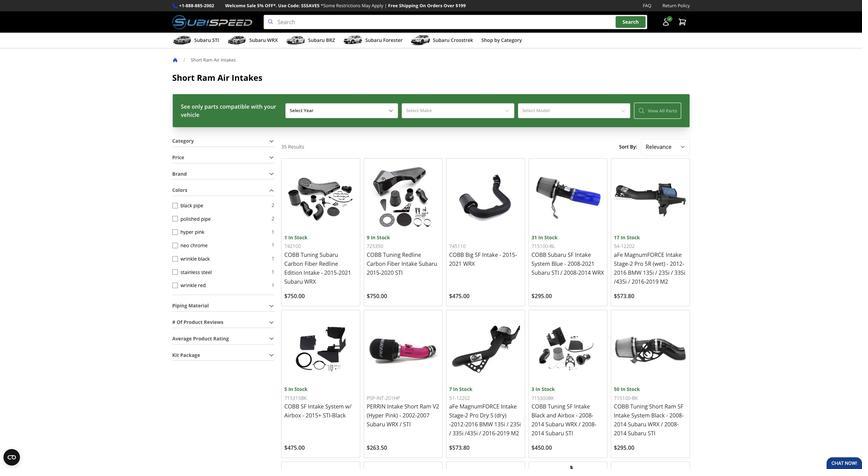 Task type: describe. For each thing, give the bounding box(es) containing it.
faq link
[[643, 2, 652, 9]]

colors
[[172, 187, 187, 194]]

1 vertical spatial air
[[218, 72, 230, 83]]

search input field
[[264, 15, 648, 29]]

888-
[[186, 2, 195, 9]]

return
[[663, 2, 677, 9]]

afe magnumforce intake stage-2 pro 5r (wet) - 2012-2016 bmw 135i / 235i / 335i /435i / 2016-2019 m2 image
[[614, 161, 687, 234]]

/ inside psp-int-201hp perrin intake short ram v2 (hyper pink) - 2002-2007 subaru wrx / sti
[[400, 421, 402, 429]]

subaru wrx button
[[227, 34, 278, 48]]

subaru inside subaru wrx dropdown button
[[249, 37, 266, 43]]

subaru inside 'subaru sti' dropdown button
[[194, 37, 211, 43]]

system inside 5 in stock 715315bk cobb sf intake system w/ airbox - 2015+ sti-black
[[326, 403, 344, 411]]

sort
[[620, 144, 629, 150]]

54-
[[614, 243, 622, 250]]

wrx inside the 50 in stock 715100-bk cobb tuning short ram sf intake system black - 2008- 2014 subaru wrx / 2008- 2014 subaru sti
[[648, 421, 660, 429]]

- inside 3 in stock 715300bk cobb tuning sf intake black and airbox - 2008- 2014 subaru wrx / 2008- 2014 subaru sti
[[576, 412, 578, 420]]

tuning for intake
[[383, 251, 401, 259]]

wrx inside 3 in stock 715300bk cobb tuning sf intake black and airbox - 2008- 2014 subaru wrx / 2008- 2014 subaru sti
[[566, 421, 578, 429]]

17
[[614, 235, 620, 241]]

subaru inside subaru crosstrek dropdown button
[[433, 37, 450, 43]]

1 vertical spatial product
[[193, 336, 212, 342]]

+1-888-885-2002 link
[[179, 2, 214, 9]]

pink
[[195, 229, 205, 236]]

sti inside psp-int-201hp perrin intake short ram v2 (hyper pink) - 2002-2007 subaru wrx / sti
[[404, 421, 411, 429]]

colors button
[[172, 185, 275, 196]]

intake inside "31 in stock 715100-bl cobb subaru sf intake system blue - 2008-2021 subaru sti / 2008-2014 wrx"
[[576, 251, 591, 259]]

335i inside 17 in stock 54-12202 afe magnumforce intake stage-2 pro 5r (wet) - 2012- 2016 bmw 135i / 235i / 335i /435i / 2016-2019 m2
[[675, 269, 686, 277]]

intake inside cobb big sf intake - 2015- 2021 wrx
[[483, 251, 498, 259]]

in for cobb tuning sf intake black and airbox - 2008- 2014 subaru wrx / 2008- 2014 subaru sti
[[536, 387, 541, 393]]

wrx inside psp-int-201hp perrin intake short ram v2 (hyper pink) - 2002-2007 subaru wrx / sti
[[387, 421, 399, 429]]

subaru brz
[[308, 37, 335, 43]]

category
[[502, 37, 522, 43]]

psp-
[[367, 395, 377, 402]]

bmw inside 7 in stock 51-12202 afe magnumforce intake stage-2 pro dry s (dry) -2012-2016 bmw 135i / 235i / 335i /435i / 2016-2019 m2
[[480, 421, 493, 429]]

sf inside 3 in stock 715300bk cobb tuning sf intake black and airbox - 2008- 2014 subaru wrx / 2008- 2014 subaru sti
[[567, 403, 573, 411]]

ram inside psp-int-201hp perrin intake short ram v2 (hyper pink) - 2002-2007 subaru wrx / sti
[[420, 403, 432, 411]]

715100- for tuning
[[614, 395, 633, 402]]

piping material button
[[172, 301, 275, 312]]

1 for stainless steel
[[272, 269, 275, 275]]

sf inside cobb big sf intake - 2015- 2021 wrx
[[475, 251, 481, 259]]

intake inside 7 in stock 51-12202 afe magnumforce intake stage-2 pro dry s (dry) -2012-2016 bmw 135i / 235i / 335i /435i / 2016-2019 m2
[[501, 403, 517, 411]]

in for cobb subaru sf intake system blue - 2008-2021 subaru sti / 2008-2014 wrx
[[539, 235, 544, 241]]

5
[[285, 387, 287, 393]]

1 horizontal spatial black
[[198, 256, 210, 262]]

subaru forester button
[[344, 34, 403, 48]]

1 vertical spatial intakes
[[232, 72, 263, 83]]

1 for hyper pink
[[272, 229, 275, 235]]

s
[[491, 412, 494, 420]]

cobb inside the 50 in stock 715100-bk cobb tuning short ram sf intake system black - 2008- 2014 subaru wrx / 2008- 2014 subaru sti
[[614, 403, 629, 411]]

dry
[[480, 412, 489, 420]]

magnumforce for 5r
[[625, 251, 665, 259]]

code:
[[288, 2, 300, 9]]

sf inside the 50 in stock 715100-bk cobb tuning short ram sf intake system black - 2008- 2014 subaru wrx / 2008- 2014 subaru sti
[[678, 403, 684, 411]]

cobb inside 9 in stock 725350 cobb tuning redline carbon fiber intake subaru 2015-2020 sti
[[367, 251, 382, 259]]

2015- inside 1 in stock 742100 cobb tuning subaru carbon fiber redline edition intake - 2015-2021 subaru wrx
[[324, 269, 339, 277]]

2019 inside 17 in stock 54-12202 afe magnumforce intake stage-2 pro 5r (wet) - 2012- 2016 bmw 135i / 235i / 335i /435i / 2016-2019 m2
[[647, 278, 659, 286]]

885-
[[195, 2, 204, 9]]

/435i inside 7 in stock 51-12202 afe magnumforce intake stage-2 pro dry s (dry) -2012-2016 bmw 135i / 235i / 335i /435i / 2016-2019 m2
[[465, 430, 478, 438]]

airbox inside 5 in stock 715315bk cobb sf intake system w/ airbox - 2015+ sti-black
[[285, 412, 301, 420]]

- inside 1 in stock 742100 cobb tuning subaru carbon fiber redline edition intake - 2015-2021 subaru wrx
[[321, 269, 323, 277]]

intake inside the 50 in stock 715100-bk cobb tuning short ram sf intake system black - 2008- 2014 subaru wrx / 2008- 2014 subaru sti
[[614, 412, 630, 420]]

red
[[198, 283, 206, 289]]

shop
[[482, 37, 493, 43]]

off*.
[[265, 2, 277, 9]]

745110
[[450, 243, 466, 250]]

return policy link
[[663, 2, 690, 9]]

2 inside 17 in stock 54-12202 afe magnumforce intake stage-2 pro 5r (wet) - 2012- 2016 bmw 135i / 235i / 335i /435i / 2016-2019 m2
[[630, 260, 634, 268]]

brand button
[[172, 169, 275, 180]]

afe for afe magnumforce intake stage-2 pro 5r (wet) - 2012- 2016 bmw 135i / 235i / 335i /435i / 2016-2019 m2
[[614, 251, 623, 259]]

price button
[[172, 153, 275, 163]]

shop by category
[[482, 37, 522, 43]]

crosstrek
[[451, 37, 474, 43]]

$750.00 for cobb tuning redline carbon fiber intake subaru 2015-2020 sti
[[367, 293, 387, 300]]

/ inside "31 in stock 715100-bl cobb subaru sf intake system blue - 2008-2021 subaru sti / 2008-2014 wrx"
[[561, 269, 563, 277]]

polished pipe button
[[172, 216, 178, 222]]

201hp
[[386, 395, 400, 402]]

select... image
[[680, 144, 686, 150]]

stock for cobb tuning sf intake black and airbox - 2008- 2014 subaru wrx / 2008- 2014 subaru sti
[[542, 387, 555, 393]]

wrinkle black button
[[172, 256, 178, 262]]

$263.50
[[367, 445, 387, 452]]

stage- for 2016
[[614, 260, 630, 268]]

afe for afe magnumforce intake stage-2 pro dry s (dry) -2012-2016 bmw 135i / 235i / 335i /435i / 2016-2019 m2
[[450, 403, 459, 411]]

over
[[444, 2, 455, 9]]

cobb tuning redline carbon fiber intake subaru 2015-2020 sti image
[[367, 161, 440, 234]]

subaru crosstrek
[[433, 37, 474, 43]]

black inside 5 in stock 715315bk cobb sf intake system w/ airbox - 2015+ sti-black
[[332, 412, 346, 420]]

parts
[[205, 103, 218, 111]]

cobb tuning subaru carbon fiber redline edition intake - 2015-2021 subaru wrx image
[[285, 161, 357, 234]]

policy
[[678, 2, 690, 9]]

51-
[[450, 395, 457, 402]]

average product rating button
[[172, 334, 275, 345]]

perrin
[[367, 403, 386, 411]]

your
[[264, 103, 276, 111]]

reviews
[[204, 319, 224, 326]]

pipe for black pipe
[[194, 202, 203, 209]]

subaru inside 9 in stock 725350 cobb tuning redline carbon fiber intake subaru 2015-2020 sti
[[419, 260, 438, 268]]

in for cobb tuning redline carbon fiber intake subaru 2015-2020 sti
[[371, 235, 376, 241]]

price
[[172, 154, 184, 161]]

steel
[[201, 269, 212, 276]]

12202 for afe magnumforce intake stage-2 pro 5r (wet) - 2012- 2016 bmw 135i / 235i / 335i /435i / 2016-2019 m2
[[622, 243, 635, 250]]

redline inside 9 in stock 725350 cobb tuning redline carbon fiber intake subaru 2015-2020 sti
[[402, 251, 421, 259]]

hyper pink
[[181, 229, 205, 236]]

results
[[288, 144, 304, 150]]

sti-
[[323, 412, 332, 420]]

average
[[172, 336, 192, 342]]

cobb subaru sf intake system blue - 2008-2021 subaru sti / 2008-2014 wrx image
[[532, 161, 605, 234]]

by:
[[631, 144, 638, 150]]

stainless
[[181, 269, 200, 276]]

cobb sf intake system w/ airbox - 2015+ sti-black image
[[285, 313, 357, 386]]

335i inside 7 in stock 51-12202 afe magnumforce intake stage-2 pro dry s (dry) -2012-2016 bmw 135i / 235i / 335i /435i / 2016-2019 m2
[[453, 430, 464, 438]]

1 in stock 742100 cobb tuning subaru carbon fiber redline edition intake - 2015-2021 subaru wrx
[[285, 235, 351, 286]]

subaru inside psp-int-201hp perrin intake short ram v2 (hyper pink) - 2002-2007 subaru wrx / sti
[[367, 421, 386, 429]]

5r
[[645, 260, 652, 268]]

#
[[172, 319, 176, 326]]

perrin intake short ram v2 (hyper pink) - 2002-2007 subaru wrx / sti image
[[367, 313, 440, 386]]

black inside 3 in stock 715300bk cobb tuning sf intake black and airbox - 2008- 2014 subaru wrx / 2008- 2014 subaru sti
[[532, 412, 546, 420]]

welcome sale 5% off*. use code: sssave5
[[225, 2, 320, 9]]

50 in stock 715100-bk cobb tuning short ram sf intake system black - 2008- 2014 subaru wrx / 2008- 2014 subaru sti
[[614, 387, 684, 438]]

subaru inside subaru forester dropdown button
[[366, 37, 382, 43]]

pink)
[[386, 412, 398, 420]]

- inside 7 in stock 51-12202 afe magnumforce intake stage-2 pro dry s (dry) -2012-2016 bmw 135i / 235i / 335i /435i / 2016-2019 m2
[[450, 421, 451, 429]]

sti inside dropdown button
[[212, 37, 219, 43]]

(hyper
[[367, 412, 384, 420]]

$450.00
[[532, 445, 552, 452]]

only
[[192, 103, 203, 111]]

1 for wrinkle black
[[272, 256, 275, 262]]

in for cobb sf intake system w/ airbox - 2015+ sti-black
[[289, 387, 293, 393]]

2021 inside 1 in stock 742100 cobb tuning subaru carbon fiber redline edition intake - 2015-2021 subaru wrx
[[339, 269, 351, 277]]

intake inside psp-int-201hp perrin intake short ram v2 (hyper pink) - 2002-2007 subaru wrx / sti
[[387, 403, 403, 411]]

1 vertical spatial short ram air intakes
[[172, 72, 263, 83]]

cobb inside 5 in stock 715315bk cobb sf intake system w/ airbox - 2015+ sti-black
[[285, 403, 299, 411]]

$475.00 for cobb sf intake system w/ airbox - 2015+ sti-black
[[285, 445, 305, 452]]

715315bk
[[285, 395, 307, 402]]

select model image
[[621, 108, 627, 114]]

black inside the 50 in stock 715100-bk cobb tuning short ram sf intake system black - 2008- 2014 subaru wrx / 2008- 2014 subaru sti
[[652, 412, 665, 420]]

tuning inside the 50 in stock 715100-bk cobb tuning short ram sf intake system black - 2008- 2014 subaru wrx / 2008- 2014 subaru sti
[[631, 403, 648, 411]]

0 vertical spatial black
[[181, 202, 192, 209]]

m2 inside 17 in stock 54-12202 afe magnumforce intake stage-2 pro 5r (wet) - 2012- 2016 bmw 135i / 235i / 335i /435i / 2016-2019 m2
[[661, 278, 669, 286]]

wrx inside cobb big sf intake - 2015- 2021 wrx
[[464, 260, 475, 268]]

2016 inside 17 in stock 54-12202 afe magnumforce intake stage-2 pro 5r (wet) - 2012- 2016 bmw 135i / 235i / 335i /435i / 2016-2019 m2
[[614, 269, 627, 277]]

return policy
[[663, 2, 690, 9]]

7 in stock 51-12202 afe magnumforce intake stage-2 pro dry s (dry) -2012-2016 bmw 135i / 235i / 335i /435i / 2016-2019 m2
[[450, 387, 521, 438]]

2002
[[204, 2, 214, 9]]

pro for 2016
[[470, 412, 479, 420]]

bl
[[550, 243, 556, 250]]

sf inside "31 in stock 715100-bl cobb subaru sf intake system blue - 2008-2021 subaru sti / 2008-2014 wrx"
[[568, 251, 574, 259]]

orders
[[427, 2, 443, 9]]

sf inside 5 in stock 715315bk cobb sf intake system w/ airbox - 2015+ sti-black
[[301, 403, 307, 411]]

2016- inside 7 in stock 51-12202 afe magnumforce intake stage-2 pro dry s (dry) -2012-2016 bmw 135i / 235i / 335i /435i / 2016-2019 m2
[[483, 430, 497, 438]]

on
[[420, 2, 426, 9]]

forester
[[384, 37, 403, 43]]

hyper
[[181, 229, 194, 236]]

see only parts compatible with your vehicle
[[181, 103, 276, 119]]

shipping
[[399, 2, 419, 9]]

2021 inside "31 in stock 715100-bl cobb subaru sf intake system blue - 2008-2021 subaru sti / 2008-2014 wrx"
[[582, 260, 595, 268]]

big
[[466, 251, 474, 259]]

- inside 17 in stock 54-12202 afe magnumforce intake stage-2 pro 5r (wet) - 2012- 2016 bmw 135i / 235i / 335i /435i / 2016-2019 m2
[[667, 260, 669, 268]]

cobb tuning sf intake w/ airbox and post-maf hose - 2002-2003 subaru wrx / 2004-2008 forester xt image
[[532, 465, 605, 470]]

bk
[[633, 395, 638, 402]]

short inside psp-int-201hp perrin intake short ram v2 (hyper pink) - 2002-2007 subaru wrx / sti
[[405, 403, 419, 411]]

pro for bmw
[[635, 260, 644, 268]]

black pipe
[[181, 202, 203, 209]]

Select Model button
[[518, 103, 631, 118]]

in for cobb tuning subaru carbon fiber redline edition intake - 2015-2021 subaru wrx
[[289, 235, 293, 241]]

- inside 5 in stock 715315bk cobb sf intake system w/ airbox - 2015+ sti-black
[[303, 412, 305, 420]]

135i inside 17 in stock 54-12202 afe magnumforce intake stage-2 pro 5r (wet) - 2012- 2016 bmw 135i / 235i / 335i /435i / 2016-2019 m2
[[644, 269, 654, 277]]

- inside "31 in stock 715100-bl cobb subaru sf intake system blue - 2008-2021 subaru sti / 2008-2014 wrx"
[[565, 260, 567, 268]]

package
[[180, 352, 200, 359]]

0 vertical spatial intakes
[[221, 57, 236, 63]]

2015- inside cobb big sf intake - 2015- 2021 wrx
[[503, 251, 517, 259]]

35 results
[[282, 144, 304, 150]]

blue
[[552, 260, 563, 268]]

wrinkle red
[[181, 283, 206, 289]]

9 in stock 725350 cobb tuning redline carbon fiber intake subaru 2015-2020 sti
[[367, 235, 438, 277]]

a subaru forester thumbnail image image
[[344, 35, 363, 46]]

restrictions
[[336, 2, 361, 9]]

kit package
[[172, 352, 200, 359]]

2007
[[417, 412, 430, 420]]

magnumforce for dry
[[460, 403, 500, 411]]

$295.00 for cobb subaru sf intake system blue - 2008-2021 subaru sti / 2008-2014 wrx
[[532, 293, 552, 300]]

2012- inside 7 in stock 51-12202 afe magnumforce intake stage-2 pro dry s (dry) -2012-2016 bmw 135i / 235i / 335i /435i / 2016-2019 m2
[[451, 421, 466, 429]]

2 inside 7 in stock 51-12202 afe magnumforce intake stage-2 pro dry s (dry) -2012-2016 bmw 135i / 235i / 335i /435i / 2016-2019 m2
[[465, 412, 469, 420]]

stock for afe magnumforce intake stage-2 pro dry s (dry) -2012-2016 bmw 135i / 235i / 335i /435i / 2016-2019 m2
[[460, 387, 473, 393]]

2015- inside 9 in stock 725350 cobb tuning redline carbon fiber intake subaru 2015-2020 sti
[[367, 269, 381, 277]]

235i inside 17 in stock 54-12202 afe magnumforce intake stage-2 pro 5r (wet) - 2012- 2016 bmw 135i / 235i / 335i /435i / 2016-2019 m2
[[659, 269, 670, 277]]

select make image
[[505, 108, 510, 114]]

cobb inside 1 in stock 742100 cobb tuning subaru carbon fiber redline edition intake - 2015-2021 subaru wrx
[[285, 251, 299, 259]]

/ inside 3 in stock 715300bk cobb tuning sf intake black and airbox - 2008- 2014 subaru wrx / 2008- 2014 subaru sti
[[579, 421, 581, 429]]

fiber for 2020
[[387, 260, 400, 268]]

intake inside 17 in stock 54-12202 afe magnumforce intake stage-2 pro 5r (wet) - 2012- 2016 bmw 135i / 235i / 335i /435i / 2016-2019 m2
[[666, 251, 682, 259]]

|
[[385, 2, 387, 9]]

stock for cobb sf intake system w/ airbox - 2015+ sti-black
[[295, 387, 308, 393]]

0 vertical spatial air
[[214, 57, 220, 63]]

/ inside the 50 in stock 715100-bk cobb tuning short ram sf intake system black - 2008- 2014 subaru wrx / 2008- 2014 subaru sti
[[662, 421, 664, 429]]

1 inside 1 in stock 742100 cobb tuning subaru carbon fiber redline edition intake - 2015-2021 subaru wrx
[[285, 235, 287, 241]]

a subaru sti thumbnail image image
[[172, 35, 192, 46]]

2016- inside 17 in stock 54-12202 afe magnumforce intake stage-2 pro 5r (wet) - 2012- 2016 bmw 135i / 235i / 335i /435i / 2016-2019 m2
[[632, 278, 647, 286]]

intake inside 5 in stock 715315bk cobb sf intake system w/ airbox - 2015+ sti-black
[[308, 403, 324, 411]]

wrx inside "31 in stock 715100-bl cobb subaru sf intake system blue - 2008-2021 subaru sti / 2008-2014 wrx"
[[593, 269, 604, 277]]

wrinkle red button
[[172, 283, 178, 289]]

stock for cobb tuning short ram sf intake system black - 2008- 2014 subaru wrx / 2008- 2014 subaru sti
[[627, 387, 640, 393]]



Task type: vqa. For each thing, say whether or not it's contained in the screenshot.
SF inside the 31 In Stock 715100-BL COBB Subaru SF Intake System Blue - 2008-2021 Subaru STI / 2008-2014 WRX
yes



Task type: locate. For each thing, give the bounding box(es) containing it.
stock for cobb subaru sf intake system blue - 2008-2021 subaru sti / 2008-2014 wrx
[[545, 235, 558, 241]]

715100- for subaru
[[532, 243, 550, 250]]

tuning down 742100
[[301, 251, 318, 259]]

magnumforce inside 7 in stock 51-12202 afe magnumforce intake stage-2 pro dry s (dry) -2012-2016 bmw 135i / 235i / 335i /435i / 2016-2019 m2
[[460, 403, 500, 411]]

home image
[[172, 57, 178, 63]]

715100- inside the 50 in stock 715100-bk cobb tuning short ram sf intake system black - 2008- 2014 subaru wrx / 2008- 2014 subaru sti
[[614, 395, 633, 402]]

1 vertical spatial m2
[[511, 430, 520, 438]]

afe inside 7 in stock 51-12202 afe magnumforce intake stage-2 pro dry s (dry) -2012-2016 bmw 135i / 235i / 335i /435i / 2016-2019 m2
[[450, 403, 459, 411]]

ram inside the 50 in stock 715100-bk cobb tuning short ram sf intake system black - 2008- 2014 subaru wrx / 2008- 2014 subaru sti
[[665, 403, 677, 411]]

2019
[[647, 278, 659, 286], [497, 430, 510, 438]]

magnumforce inside 17 in stock 54-12202 afe magnumforce intake stage-2 pro 5r (wet) - 2012- 2016 bmw 135i / 235i / 335i /435i / 2016-2019 m2
[[625, 251, 665, 259]]

1 horizontal spatial 235i
[[659, 269, 670, 277]]

a subaru brz thumbnail image image
[[286, 35, 306, 46]]

in right 17
[[621, 235, 626, 241]]

1 $750.00 from the left
[[285, 293, 305, 300]]

0 vertical spatial wrinkle
[[181, 256, 197, 262]]

$199
[[456, 2, 466, 9]]

a subaru crosstrek thumbnail image image
[[411, 35, 431, 46]]

0 vertical spatial magnumforce
[[625, 251, 665, 259]]

1 black from the left
[[332, 412, 346, 420]]

cobb inside "31 in stock 715100-bl cobb subaru sf intake system blue - 2008-2021 subaru sti / 2008-2014 wrx"
[[532, 251, 547, 259]]

stock up the bk at the right bottom
[[627, 387, 640, 393]]

system down the bk at the right bottom
[[632, 412, 650, 420]]

$475.00 for cobb big sf intake - 2015- 2021 wrx
[[450, 293, 470, 300]]

fiber inside 1 in stock 742100 cobb tuning subaru carbon fiber redline edition intake - 2015-2021 subaru wrx
[[305, 260, 318, 268]]

in inside "31 in stock 715100-bl cobb subaru sf intake system blue - 2008-2021 subaru sti / 2008-2014 wrx"
[[539, 235, 544, 241]]

open widget image
[[3, 450, 20, 466]]

pipe up the polished pipe
[[194, 202, 203, 209]]

tuning inside 3 in stock 715300bk cobb tuning sf intake black and airbox - 2008- 2014 subaru wrx / 2008- 2014 subaru sti
[[548, 403, 566, 411]]

1 vertical spatial 335i
[[453, 430, 464, 438]]

intake
[[483, 251, 498, 259], [576, 251, 591, 259], [666, 251, 682, 259], [402, 260, 418, 268], [304, 269, 320, 277], [308, 403, 324, 411], [387, 403, 403, 411], [501, 403, 517, 411], [575, 403, 591, 411], [614, 412, 630, 420]]

0 horizontal spatial carbon
[[285, 260, 303, 268]]

see
[[181, 103, 190, 111]]

compatible
[[220, 103, 250, 111]]

stainless steel
[[181, 269, 212, 276]]

sti inside 9 in stock 725350 cobb tuning redline carbon fiber intake subaru 2015-2020 sti
[[395, 269, 403, 277]]

subaru sti button
[[172, 34, 219, 48]]

1 vertical spatial pro
[[470, 412, 479, 420]]

stainless steel button
[[172, 270, 178, 275]]

piping
[[172, 303, 187, 309]]

1 vertical spatial 2019
[[497, 430, 510, 438]]

category
[[172, 138, 194, 144]]

stage- inside 7 in stock 51-12202 afe magnumforce intake stage-2 pro dry s (dry) -2012-2016 bmw 135i / 235i / 335i /435i / 2016-2019 m2
[[450, 412, 465, 420]]

magnumforce up dry
[[460, 403, 500, 411]]

system inside "31 in stock 715100-bl cobb subaru sf intake system blue - 2008-2021 subaru sti / 2008-2014 wrx"
[[532, 260, 551, 268]]

0 vertical spatial redline
[[402, 251, 421, 259]]

vehicle
[[181, 111, 200, 119]]

0 vertical spatial pipe
[[194, 202, 203, 209]]

742100
[[285, 243, 301, 250]]

1 horizontal spatial magnumforce
[[625, 251, 665, 259]]

0 vertical spatial m2
[[661, 278, 669, 286]]

black
[[181, 202, 192, 209], [198, 256, 210, 262]]

stage- for 2012-
[[450, 412, 465, 420]]

135i down 5r
[[644, 269, 654, 277]]

2 airbox from the left
[[558, 412, 575, 420]]

0 vertical spatial 335i
[[675, 269, 686, 277]]

0 horizontal spatial 135i
[[495, 421, 506, 429]]

0 horizontal spatial black
[[332, 412, 346, 420]]

stock up 715300bk
[[542, 387, 555, 393]]

pro inside 7 in stock 51-12202 afe magnumforce intake stage-2 pro dry s (dry) -2012-2016 bmw 135i / 235i / 335i /435i / 2016-2019 m2
[[470, 412, 479, 420]]

brand
[[172, 171, 187, 177]]

2019 down 5r
[[647, 278, 659, 286]]

2021 inside cobb big sf intake - 2015- 2021 wrx
[[450, 260, 462, 268]]

pipe up the pink
[[201, 216, 211, 222]]

Select Make button
[[402, 103, 515, 118]]

1 horizontal spatial stage-
[[614, 260, 630, 268]]

1 vertical spatial 135i
[[495, 421, 506, 429]]

1 vertical spatial afe
[[450, 403, 459, 411]]

pro left 5r
[[635, 260, 644, 268]]

black up steel
[[198, 256, 210, 262]]

0 vertical spatial $295.00
[[532, 293, 552, 300]]

1 vertical spatial 2016-
[[483, 430, 497, 438]]

redline inside 1 in stock 742100 cobb tuning subaru carbon fiber redline edition intake - 2015-2021 subaru wrx
[[319, 260, 338, 268]]

stock inside 3 in stock 715300bk cobb tuning sf intake black and airbox - 2008- 2014 subaru wrx / 2008- 2014 subaru sti
[[542, 387, 555, 393]]

psp-int-201hp perrin intake short ram v2 (hyper pink) - 2002-2007 subaru wrx / sti
[[367, 395, 440, 429]]

in inside 7 in stock 51-12202 afe magnumforce intake stage-2 pro dry s (dry) -2012-2016 bmw 135i / 235i / 335i /435i / 2016-2019 m2
[[454, 387, 458, 393]]

715100- down 50
[[614, 395, 633, 402]]

1 for wrinkle red
[[272, 282, 275, 289]]

1 wrinkle from the top
[[181, 256, 197, 262]]

neo
[[181, 242, 189, 249]]

0 vertical spatial 2016
[[614, 269, 627, 277]]

0 horizontal spatial /435i
[[465, 430, 478, 438]]

select year image
[[388, 108, 394, 114]]

stock inside the 50 in stock 715100-bk cobb tuning short ram sf intake system black - 2008- 2014 subaru wrx / 2008- 2014 subaru sti
[[627, 387, 640, 393]]

intake inside 3 in stock 715300bk cobb tuning sf intake black and airbox - 2008- 2014 subaru wrx / 2008- 2014 subaru sti
[[575, 403, 591, 411]]

2016
[[614, 269, 627, 277], [466, 421, 478, 429]]

cobb down "715315bk" at the bottom left of page
[[285, 403, 299, 411]]

in inside 5 in stock 715315bk cobb sf intake system w/ airbox - 2015+ sti-black
[[289, 387, 293, 393]]

12202 for afe magnumforce intake stage-2 pro dry s (dry) -2012-2016 bmw 135i / 235i / 335i /435i / 2016-2019 m2
[[457, 395, 470, 402]]

sssave5
[[301, 2, 320, 9]]

carbon for 2015-
[[367, 260, 386, 268]]

0 vertical spatial product
[[184, 319, 203, 326]]

bmw
[[629, 269, 642, 277], [480, 421, 493, 429]]

1 vertical spatial 235i
[[510, 421, 521, 429]]

1 horizontal spatial $750.00
[[367, 293, 387, 300]]

12202
[[622, 243, 635, 250], [457, 395, 470, 402]]

2 $750.00 from the left
[[367, 293, 387, 300]]

2 black from the left
[[532, 412, 546, 420]]

2016-
[[632, 278, 647, 286], [483, 430, 497, 438]]

wrinkle
[[181, 256, 197, 262], [181, 283, 197, 289]]

in for cobb tuning short ram sf intake system black - 2008- 2014 subaru wrx / 2008- 2014 subaru sti
[[621, 387, 626, 393]]

intake inside 9 in stock 725350 cobb tuning redline carbon fiber intake subaru 2015-2020 sti
[[402, 260, 418, 268]]

1 vertical spatial $295.00
[[614, 445, 635, 452]]

cobb down 745110
[[450, 251, 464, 259]]

2 horizontal spatial system
[[632, 412, 650, 420]]

short
[[191, 57, 202, 63], [172, 72, 195, 83], [405, 403, 419, 411], [650, 403, 664, 411]]

0 horizontal spatial $750.00
[[285, 293, 305, 300]]

$573.80 for 335i
[[450, 445, 470, 452]]

0 horizontal spatial fiber
[[305, 260, 318, 268]]

magnumforce up 5r
[[625, 251, 665, 259]]

system up the sti-
[[326, 403, 344, 411]]

2 horizontal spatial black
[[652, 412, 665, 420]]

int-
[[377, 395, 386, 402]]

wrinkle black
[[181, 256, 210, 262]]

stage- down the 51-
[[450, 412, 465, 420]]

2014
[[579, 269, 591, 277], [532, 421, 545, 429], [614, 421, 627, 429], [532, 430, 545, 438], [614, 430, 627, 438]]

725350
[[367, 243, 384, 250]]

in for afe magnumforce intake stage-2 pro dry s (dry) -2012-2016 bmw 135i / 235i / 335i /435i / 2016-2019 m2
[[454, 387, 458, 393]]

air down the subaru sti on the top left
[[214, 57, 220, 63]]

$750.00 down 2020
[[367, 293, 387, 300]]

3 in stock 715300bk cobb tuning sf intake black and airbox - 2008- 2014 subaru wrx / 2008- 2014 subaru sti
[[532, 387, 597, 438]]

0 horizontal spatial 235i
[[510, 421, 521, 429]]

1 horizontal spatial 335i
[[675, 269, 686, 277]]

pro left dry
[[470, 412, 479, 420]]

sort by:
[[620, 144, 638, 150]]

Select... button
[[642, 139, 690, 156]]

black right the black pipe button
[[181, 202, 192, 209]]

0 vertical spatial $573.80
[[614, 293, 635, 300]]

1 horizontal spatial afe
[[614, 251, 623, 259]]

2012- inside 17 in stock 54-12202 afe magnumforce intake stage-2 pro 5r (wet) - 2012- 2016 bmw 135i / 235i / 335i /435i / 2016-2019 m2
[[670, 260, 685, 268]]

135i inside 7 in stock 51-12202 afe magnumforce intake stage-2 pro dry s (dry) -2012-2016 bmw 135i / 235i / 335i /435i / 2016-2019 m2
[[495, 421, 506, 429]]

2 wrinkle from the top
[[181, 283, 197, 289]]

carbon inside 9 in stock 725350 cobb tuning redline carbon fiber intake subaru 2015-2020 sti
[[367, 260, 386, 268]]

0 horizontal spatial 2015-
[[324, 269, 339, 277]]

may
[[362, 2, 371, 9]]

stock for cobb tuning redline carbon fiber intake subaru 2015-2020 sti
[[377, 235, 390, 241]]

stock inside 1 in stock 742100 cobb tuning subaru carbon fiber redline edition intake - 2015-2021 subaru wrx
[[295, 235, 308, 241]]

afe magnumforce intake stage-2 pro dry s (dry) -2012-2016 bmw 135i / 235i / 335i /435i / 2016-2019 m2 image
[[450, 313, 522, 386]]

wrinkle up stainless
[[181, 256, 197, 262]]

0 vertical spatial 2012-
[[670, 260, 685, 268]]

neo chrome
[[181, 242, 208, 249]]

1 vertical spatial wrinkle
[[181, 283, 197, 289]]

1 vertical spatial 715100-
[[614, 395, 633, 402]]

- inside psp-int-201hp perrin intake short ram v2 (hyper pink) - 2002-2007 subaru wrx / sti
[[400, 412, 401, 420]]

1 horizontal spatial /435i
[[614, 278, 627, 286]]

$295.00 for cobb tuning short ram sf intake system black - 2008- 2014 subaru wrx / 2008- 2014 subaru sti
[[614, 445, 635, 452]]

cobb inside cobb big sf intake - 2015- 2021 wrx
[[450, 251, 464, 259]]

wrx inside 1 in stock 742100 cobb tuning subaru carbon fiber redline edition intake - 2015-2021 subaru wrx
[[304, 278, 316, 286]]

shop by category button
[[482, 34, 522, 48]]

0 vertical spatial system
[[532, 260, 551, 268]]

airbox inside 3 in stock 715300bk cobb tuning sf intake black and airbox - 2008- 2014 subaru wrx / 2008- 2014 subaru sti
[[558, 412, 575, 420]]

button image
[[662, 18, 670, 26]]

subaru forester
[[366, 37, 403, 43]]

1 horizontal spatial black
[[532, 412, 546, 420]]

5 in stock 715315bk cobb sf intake system w/ airbox - 2015+ sti-black
[[285, 387, 352, 420]]

335i
[[675, 269, 686, 277], [453, 430, 464, 438]]

system left blue in the bottom of the page
[[532, 260, 551, 268]]

1 vertical spatial 2012-
[[451, 421, 466, 429]]

1 horizontal spatial $573.80
[[614, 293, 635, 300]]

2 horizontal spatial 2015-
[[503, 251, 517, 259]]

0 horizontal spatial redline
[[319, 260, 338, 268]]

1 airbox from the left
[[285, 412, 301, 420]]

product
[[184, 319, 203, 326], [193, 336, 212, 342]]

0 horizontal spatial $573.80
[[450, 445, 470, 452]]

0 horizontal spatial 2021
[[339, 269, 351, 277]]

free
[[388, 2, 398, 9]]

1 horizontal spatial 2016
[[614, 269, 627, 277]]

$750.00 down edition
[[285, 293, 305, 300]]

0 horizontal spatial 12202
[[457, 395, 470, 402]]

black pipe button
[[172, 203, 178, 209]]

sti inside 3 in stock 715300bk cobb tuning sf intake black and airbox - 2008- 2014 subaru wrx / 2008- 2014 subaru sti
[[566, 430, 574, 438]]

715100- down 31
[[532, 243, 550, 250]]

tuning for and
[[548, 403, 566, 411]]

2008-
[[568, 260, 582, 268], [564, 269, 579, 277], [580, 412, 594, 420], [670, 412, 684, 420], [582, 421, 597, 429], [665, 421, 679, 429]]

1 carbon from the left
[[285, 260, 303, 268]]

0 vertical spatial /435i
[[614, 278, 627, 286]]

tuning inside 9 in stock 725350 cobb tuning redline carbon fiber intake subaru 2015-2020 sti
[[383, 251, 401, 259]]

neo chrome button
[[172, 243, 178, 249]]

tuning up 2020
[[383, 251, 401, 259]]

cobb
[[285, 251, 299, 259], [367, 251, 382, 259], [450, 251, 464, 259], [532, 251, 547, 259], [285, 403, 299, 411], [532, 403, 547, 411], [614, 403, 629, 411]]

short inside the 50 in stock 715100-bk cobb tuning short ram sf intake system black - 2008- 2014 subaru wrx / 2008- 2014 subaru sti
[[650, 403, 664, 411]]

1 vertical spatial $475.00
[[285, 445, 305, 452]]

cobb inside 3 in stock 715300bk cobb tuning sf intake black and airbox - 2008- 2014 subaru wrx / 2008- 2014 subaru sti
[[532, 403, 547, 411]]

0 vertical spatial 2016-
[[632, 278, 647, 286]]

1 horizontal spatial fiber
[[387, 260, 400, 268]]

2012- right (wet)
[[670, 260, 685, 268]]

715100- inside "31 in stock 715100-bl cobb subaru sf intake system blue - 2008-2021 subaru sti / 2008-2014 wrx"
[[532, 243, 550, 250]]

stage- down the 54-
[[614, 260, 630, 268]]

cobb tuning sf intake black and airbox - 2008-2014 subaru wrx / 2008-2014 subaru sti image
[[532, 313, 605, 386]]

2019 inside 7 in stock 51-12202 afe magnumforce intake stage-2 pro dry s (dry) -2012-2016 bmw 135i / 235i / 335i /435i / 2016-2019 m2
[[497, 430, 510, 438]]

*some
[[321, 2, 335, 9]]

cobb big sf intake - 2015-2021 wrx image
[[450, 161, 522, 234]]

2016 inside 7 in stock 51-12202 afe magnumforce intake stage-2 pro dry s (dry) -2012-2016 bmw 135i / 235i / 335i /435i / 2016-2019 m2
[[466, 421, 478, 429]]

/435i
[[614, 278, 627, 286], [465, 430, 478, 438]]

2012-
[[670, 260, 685, 268], [451, 421, 466, 429]]

intake inside 1 in stock 742100 cobb tuning subaru carbon fiber redline edition intake - 2015-2021 subaru wrx
[[304, 269, 320, 277]]

7
[[450, 387, 452, 393]]

0 horizontal spatial 2016
[[466, 421, 478, 429]]

stock up bl
[[545, 235, 558, 241]]

v2
[[433, 403, 440, 411]]

1 horizontal spatial 2012-
[[670, 260, 685, 268]]

intakes down a subaru wrx thumbnail image
[[221, 57, 236, 63]]

tuning down the bk at the right bottom
[[631, 403, 648, 411]]

polished
[[181, 216, 200, 222]]

0 horizontal spatial $295.00
[[532, 293, 552, 300]]

5%
[[257, 2, 264, 9]]

and
[[547, 412, 557, 420]]

0 horizontal spatial 2012-
[[451, 421, 466, 429]]

in right '5'
[[289, 387, 293, 393]]

sale
[[247, 2, 256, 9]]

stock inside 7 in stock 51-12202 afe magnumforce intake stage-2 pro dry s (dry) -2012-2016 bmw 135i / 235i / 335i /435i / 2016-2019 m2
[[460, 387, 473, 393]]

stage-
[[614, 260, 630, 268], [450, 412, 465, 420]]

pipe for polished pipe
[[201, 216, 211, 222]]

$750.00 for cobb tuning subaru carbon fiber redline edition intake - 2015-2021 subaru wrx
[[285, 293, 305, 300]]

wrinkle for wrinkle black
[[181, 256, 197, 262]]

1 vertical spatial pipe
[[201, 216, 211, 222]]

0 horizontal spatial bmw
[[480, 421, 493, 429]]

1 vertical spatial 2016
[[466, 421, 478, 429]]

1 horizontal spatial system
[[532, 260, 551, 268]]

1 for neo chrome
[[272, 242, 275, 249]]

0 vertical spatial short ram air intakes
[[191, 57, 236, 63]]

135i down (dry)
[[495, 421, 506, 429]]

1 vertical spatial 12202
[[457, 395, 470, 402]]

2016- down 5r
[[632, 278, 647, 286]]

stock up "715315bk" at the bottom left of page
[[295, 387, 308, 393]]

31
[[532, 235, 538, 241]]

1 horizontal spatial 2021
[[450, 260, 462, 268]]

2019 down (dry)
[[497, 430, 510, 438]]

brz
[[326, 37, 335, 43]]

Select Year button
[[286, 103, 398, 118]]

715300bk
[[532, 395, 554, 402]]

carbon up 2020
[[367, 260, 386, 268]]

0 horizontal spatial m2
[[511, 430, 520, 438]]

1 fiber from the left
[[305, 260, 318, 268]]

carbon for intake
[[285, 260, 303, 268]]

faq
[[643, 2, 652, 9]]

stock right 17
[[627, 235, 640, 241]]

2 horizontal spatial 2021
[[582, 260, 595, 268]]

0 vertical spatial afe
[[614, 251, 623, 259]]

short ram air intakes down short ram air intakes link
[[172, 72, 263, 83]]

0 horizontal spatial magnumforce
[[460, 403, 500, 411]]

2 fiber from the left
[[387, 260, 400, 268]]

- inside cobb big sf intake - 2015- 2021 wrx
[[500, 251, 502, 259]]

2 carbon from the left
[[367, 260, 386, 268]]

subaru inside the 'subaru brz' dropdown button
[[308, 37, 325, 43]]

12202 inside 7 in stock 51-12202 afe magnumforce intake stage-2 pro dry s (dry) -2012-2016 bmw 135i / 235i / 335i /435i / 2016-2019 m2
[[457, 395, 470, 402]]

wrinkle left red
[[181, 283, 197, 289]]

2002-
[[403, 412, 417, 420]]

in for afe magnumforce intake stage-2 pro 5r (wet) - 2012- 2016 bmw 135i / 235i / 335i /435i / 2016-2019 m2
[[621, 235, 626, 241]]

/435i inside 17 in stock 54-12202 afe magnumforce intake stage-2 pro 5r (wet) - 2012- 2016 bmw 135i / 235i / 335i /435i / 2016-2019 m2
[[614, 278, 627, 286]]

carbon up edition
[[285, 260, 303, 268]]

cobb down 50
[[614, 403, 629, 411]]

1 horizontal spatial pro
[[635, 260, 644, 268]]

fiber for -
[[305, 260, 318, 268]]

stage- inside 17 in stock 54-12202 afe magnumforce intake stage-2 pro 5r (wet) - 2012- 2016 bmw 135i / 235i / 335i /435i / 2016-2019 m2
[[614, 260, 630, 268]]

subaru wrx
[[249, 37, 278, 43]]

cobb big sf intake - 2015- 2021 wrx
[[450, 251, 517, 268]]

stock up "725350" on the bottom of page
[[377, 235, 390, 241]]

12202 inside 17 in stock 54-12202 afe magnumforce intake stage-2 pro 5r (wet) - 2012- 2016 bmw 135i / 235i / 335i /435i / 2016-2019 m2
[[622, 243, 635, 250]]

2012- down the 51-
[[451, 421, 466, 429]]

bmw inside 17 in stock 54-12202 afe magnumforce intake stage-2 pro 5r (wet) - 2012- 2016 bmw 135i / 235i / 335i /435i / 2016-2019 m2
[[629, 269, 642, 277]]

short ram air intakes down the subaru sti on the top left
[[191, 57, 236, 63]]

afe down the 54-
[[614, 251, 623, 259]]

0 vertical spatial bmw
[[629, 269, 642, 277]]

1 vertical spatial stage-
[[450, 412, 465, 420]]

3 black from the left
[[652, 412, 665, 420]]

search button
[[616, 16, 646, 28]]

stock inside 17 in stock 54-12202 afe magnumforce intake stage-2 pro 5r (wet) - 2012- 2016 bmw 135i / 235i / 335i /435i / 2016-2019 m2
[[627, 235, 640, 241]]

in inside 3 in stock 715300bk cobb tuning sf intake black and airbox - 2008- 2014 subaru wrx / 2008- 2014 subaru sti
[[536, 387, 541, 393]]

wrinkle for wrinkle red
[[181, 283, 197, 289]]

wrx inside dropdown button
[[267, 37, 278, 43]]

intakes up with
[[232, 72, 263, 83]]

system inside the 50 in stock 715100-bk cobb tuning short ram sf intake system black - 2008- 2014 subaru wrx / 2008- 2014 subaru sti
[[632, 412, 650, 420]]

715100-
[[532, 243, 550, 250], [614, 395, 633, 402]]

1 horizontal spatial redline
[[402, 251, 421, 259]]

2 vertical spatial system
[[632, 412, 650, 420]]

35
[[282, 144, 287, 150]]

short ram air intakes link
[[191, 57, 242, 63]]

cobb down 31
[[532, 251, 547, 259]]

intakes
[[221, 57, 236, 63], [232, 72, 263, 83]]

hyper pink button
[[172, 230, 178, 235]]

1 horizontal spatial 715100-
[[614, 395, 633, 402]]

0 horizontal spatial pro
[[470, 412, 479, 420]]

m2 inside 7 in stock 51-12202 afe magnumforce intake stage-2 pro dry s (dry) -2012-2016 bmw 135i / 235i / 335i /435i / 2016-2019 m2
[[511, 430, 520, 438]]

0 horizontal spatial stage-
[[450, 412, 465, 420]]

cobb down 715300bk
[[532, 403, 547, 411]]

afe inside 17 in stock 54-12202 afe magnumforce intake stage-2 pro 5r (wet) - 2012- 2016 bmw 135i / 235i / 335i /435i / 2016-2019 m2
[[614, 251, 623, 259]]

2014 inside "31 in stock 715100-bl cobb subaru sf intake system blue - 2008-2021 subaru sti / 2008-2014 wrx"
[[579, 269, 591, 277]]

in inside 9 in stock 725350 cobb tuning redline carbon fiber intake subaru 2015-2020 sti
[[371, 235, 376, 241]]

apply
[[372, 2, 384, 9]]

product down # of product reviews
[[193, 336, 212, 342]]

1 vertical spatial bmw
[[480, 421, 493, 429]]

$750.00
[[285, 293, 305, 300], [367, 293, 387, 300]]

0 vertical spatial pro
[[635, 260, 644, 268]]

in right "9"
[[371, 235, 376, 241]]

0 horizontal spatial 715100-
[[532, 243, 550, 250]]

a subaru wrx thumbnail image image
[[227, 35, 247, 46]]

in inside the 50 in stock 715100-bk cobb tuning short ram sf intake system black - 2008- 2014 subaru wrx / 2008- 2014 subaru sti
[[621, 387, 626, 393]]

0 vertical spatial 2019
[[647, 278, 659, 286]]

0 vertical spatial 715100-
[[532, 243, 550, 250]]

2016- down s
[[483, 430, 497, 438]]

stock for afe magnumforce intake stage-2 pro 5r (wet) - 2012- 2016 bmw 135i / 235i / 335i /435i / 2016-2019 m2
[[627, 235, 640, 241]]

235i inside 7 in stock 51-12202 afe magnumforce intake stage-2 pro dry s (dry) -2012-2016 bmw 135i / 235i / 335i /435i / 2016-2019 m2
[[510, 421, 521, 429]]

subispeed logo image
[[172, 15, 253, 29]]

$573.80 for /435i
[[614, 293, 635, 300]]

short ram air intakes
[[191, 57, 236, 63], [172, 72, 263, 83]]

1 horizontal spatial m2
[[661, 278, 669, 286]]

stock inside "31 in stock 715100-bl cobb subaru sf intake system blue - 2008-2021 subaru sti / 2008-2014 wrx"
[[545, 235, 558, 241]]

cobb down "725350" on the bottom of page
[[367, 251, 382, 259]]

1 vertical spatial black
[[198, 256, 210, 262]]

tuning for redline
[[301, 251, 318, 259]]

in right 50
[[621, 387, 626, 393]]

- inside the 50 in stock 715100-bk cobb tuning short ram sf intake system black - 2008- 2014 subaru wrx / 2008- 2014 subaru sti
[[667, 412, 669, 420]]

sti inside "31 in stock 715100-bl cobb subaru sf intake system blue - 2008-2021 subaru sti / 2008-2014 wrx"
[[552, 269, 560, 277]]

sti inside the 50 in stock 715100-bk cobb tuning short ram sf intake system black - 2008- 2014 subaru wrx / 2008- 2014 subaru sti
[[648, 430, 656, 438]]

subaru crosstrek button
[[411, 34, 474, 48]]

0 horizontal spatial system
[[326, 403, 344, 411]]

stock right 7
[[460, 387, 473, 393]]

0 horizontal spatial afe
[[450, 403, 459, 411]]

air down short ram air intakes link
[[218, 72, 230, 83]]

sf
[[475, 251, 481, 259], [568, 251, 574, 259], [301, 403, 307, 411], [567, 403, 573, 411], [678, 403, 684, 411]]

in right 7
[[454, 387, 458, 393]]

airbox right and
[[558, 412, 575, 420]]

stock up 742100
[[295, 235, 308, 241]]

stock for cobb tuning subaru carbon fiber redline edition intake - 2015-2021 subaru wrx
[[295, 235, 308, 241]]

2020
[[381, 269, 394, 277]]

fiber inside 9 in stock 725350 cobb tuning redline carbon fiber intake subaru 2015-2020 sti
[[387, 260, 400, 268]]

1 horizontal spatial $475.00
[[450, 293, 470, 300]]

0 horizontal spatial black
[[181, 202, 192, 209]]

afe down the 51-
[[450, 403, 459, 411]]

cobb down 742100
[[285, 251, 299, 259]]

0 vertical spatial 12202
[[622, 243, 635, 250]]

tuning up and
[[548, 403, 566, 411]]

0 vertical spatial 235i
[[659, 269, 670, 277]]

welcome
[[225, 2, 246, 9]]

use
[[278, 2, 287, 9]]

+1-888-885-2002
[[179, 2, 214, 9]]

chrome
[[190, 242, 208, 249]]

in up 742100
[[289, 235, 293, 241]]

0 horizontal spatial 335i
[[453, 430, 464, 438]]

in right 31
[[539, 235, 544, 241]]

0 vertical spatial 135i
[[644, 269, 654, 277]]

235i
[[659, 269, 670, 277], [510, 421, 521, 429]]

cobb tuning short ram sf intake system black - 2008-2014 subaru wrx / 2008-2014 subaru sti image
[[614, 313, 687, 386]]

tuning inside 1 in stock 742100 cobb tuning subaru carbon fiber redline edition intake - 2015-2021 subaru wrx
[[301, 251, 318, 259]]

0 horizontal spatial airbox
[[285, 412, 301, 420]]

product right of
[[184, 319, 203, 326]]

in right 3 at right
[[536, 387, 541, 393]]

1 horizontal spatial 12202
[[622, 243, 635, 250]]

1 horizontal spatial 2016-
[[632, 278, 647, 286]]

airbox down "715315bk" at the bottom left of page
[[285, 412, 301, 420]]

search
[[623, 19, 639, 25]]

1
[[272, 229, 275, 235], [285, 235, 287, 241], [272, 242, 275, 249], [272, 256, 275, 262], [272, 269, 275, 275], [272, 282, 275, 289]]



